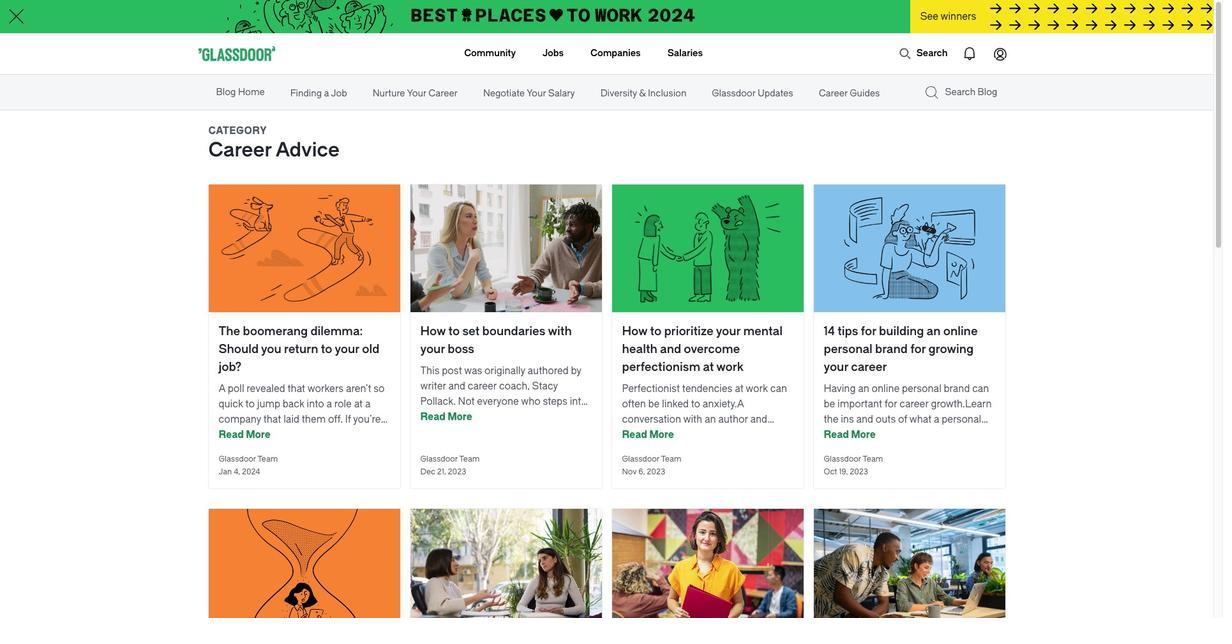 Task type: describe. For each thing, give the bounding box(es) containing it.
who's
[[684, 429, 709, 441]]

can inside perfectionist tendencies at work can often be linked to anxiety.a conversation with an author and podcast host who's an expert on the topic dives...
[[771, 383, 787, 395]]

community link
[[464, 33, 516, 74]]

how for how to set boundaries with your boss
[[421, 324, 446, 339]]

career inside the category career advice
[[209, 139, 272, 162]]

and right is
[[862, 429, 879, 441]]

14 tips for building an online personal brand for growing your career
[[824, 324, 978, 374]]

into inside "this post was originally authored by writer and career coach, stacy pollack. not everyone who steps into a managerial role possesses the skills and..."
[[570, 396, 587, 407]]

boss
[[448, 342, 475, 356]]

2023 for how to prioritize your mental health and overcome perfectionism at work
[[647, 468, 666, 476]]

search button
[[893, 41, 955, 66]]

your for nurture
[[407, 88, 427, 99]]

glassdoor team jan 4, 2024
[[219, 455, 278, 476]]

post
[[442, 365, 462, 377]]

read more for 14 tips for building an online personal brand for growing your career
[[824, 429, 876, 441]]

quick
[[219, 399, 243, 410]]

back
[[283, 399, 305, 410]]

category career advice
[[209, 125, 340, 162]]

author
[[719, 414, 748, 425]]

the boomerang dilemma: should you return to your old job?
[[219, 324, 380, 374]]

more for how to prioritize your mental health and overcome perfectionism at work
[[650, 429, 674, 441]]

companies link
[[591, 33, 641, 74]]

you're
[[353, 414, 381, 425]]

search for search
[[917, 48, 948, 59]]

for for personal
[[885, 399, 898, 410]]

1 vertical spatial brand
[[944, 383, 970, 395]]

brand inside 14 tips for building an online personal brand for growing your career
[[876, 342, 908, 356]]

at inside how to prioritize your mental health and overcome perfectionism at work
[[703, 360, 714, 374]]

salaries link
[[668, 33, 703, 74]]

and...
[[421, 427, 445, 438]]

diversity & inclusion
[[601, 88, 687, 99]]

health
[[622, 342, 658, 356]]

career inside having an online personal brand can be important for career growth.learn the ins and outs of what a personal brand is and why it...
[[900, 399, 929, 410]]

jobs
[[543, 48, 564, 59]]

conversation
[[622, 414, 682, 425]]

6,
[[639, 468, 645, 476]]

work inside how to prioritize your mental health and overcome perfectionism at work
[[717, 360, 744, 374]]

it...
[[902, 429, 915, 441]]

team for the boomerang dilemma: should you return to your old job?
[[258, 455, 278, 464]]

salary
[[549, 88, 575, 99]]

outs
[[876, 414, 896, 425]]

career inside "this post was originally authored by writer and career coach, stacy pollack. not everyone who steps into a managerial role possesses the skills and..."
[[468, 381, 497, 392]]

possesses
[[502, 411, 550, 423]]

glassdoor for the boomerang dilemma: should you return to your old job?
[[219, 455, 256, 464]]

so
[[374, 383, 385, 395]]

originally
[[485, 365, 526, 377]]

you
[[261, 342, 282, 356]]

coach,
[[499, 381, 530, 392]]

negotiate
[[483, 88, 525, 99]]

everyone
[[477, 396, 519, 407]]

a down workers
[[327, 399, 332, 410]]

with inside perfectionist tendencies at work can often be linked to anxiety.a conversation with an author and podcast host who's an expert on the topic dives...
[[684, 414, 703, 425]]

1 horizontal spatial personal
[[902, 383, 942, 395]]

podcast
[[622, 429, 659, 441]]

poll
[[228, 383, 244, 395]]

to inside perfectionist tendencies at work can often be linked to anxiety.a conversation with an author and podcast host who's an expert on the topic dives...
[[691, 399, 701, 410]]

community
[[464, 48, 516, 59]]

your for negotiate
[[527, 88, 546, 99]]

topic
[[622, 445, 645, 456]]

tips
[[838, 324, 859, 339]]

team for 14 tips for building an online personal brand for growing your career
[[863, 455, 884, 464]]

workers
[[308, 383, 344, 395]]

job?
[[219, 360, 242, 374]]

glassdoor left updates in the right of the page
[[712, 88, 756, 99]]

role inside "this post was originally authored by writer and career coach, stacy pollack. not everyone who steps into a managerial role possesses the skills and..."
[[482, 411, 499, 423]]

should
[[219, 342, 259, 356]]

important
[[838, 399, 883, 410]]

jan
[[219, 468, 232, 476]]

glassdoor for how to prioritize your mental health and overcome perfectionism at work
[[622, 455, 660, 464]]

0 horizontal spatial that
[[264, 414, 281, 425]]

home
[[238, 87, 265, 98]]

nurture your career
[[373, 88, 458, 99]]

dilemma:
[[311, 324, 363, 339]]

mental
[[744, 324, 783, 339]]

be for how to prioritize your mental health and overcome perfectionism at work
[[649, 399, 660, 410]]

this
[[421, 365, 440, 377]]

glassdoor for 14 tips for building an online personal brand for growing your career
[[824, 455, 862, 464]]

and inside perfectionist tendencies at work can often be linked to anxiety.a conversation with an author and podcast host who's an expert on the topic dives...
[[751, 414, 768, 425]]

a poll revealed that workers aren't so quick to jump back into a role at a company that laid them off. if you're considering boomeranging,...
[[219, 383, 385, 441]]

see
[[921, 11, 939, 22]]

writer
[[421, 381, 446, 392]]

career inside 14 tips for building an online personal brand for growing your career
[[852, 360, 888, 374]]

companies
[[591, 48, 641, 59]]

building
[[880, 324, 924, 339]]

perfectionism
[[622, 360, 701, 374]]

expert
[[725, 429, 754, 441]]

not
[[458, 396, 475, 407]]

1 blog from the left
[[216, 87, 236, 98]]

more for 14 tips for building an online personal brand for growing your career
[[852, 429, 876, 441]]

anxiety.a
[[703, 399, 744, 410]]

to inside how to set boundaries with your boss
[[449, 324, 460, 339]]

2 horizontal spatial personal
[[942, 414, 982, 425]]

a
[[219, 383, 225, 395]]

at inside perfectionist tendencies at work can often be linked to anxiety.a conversation with an author and podcast host who's an expert on the topic dives...
[[735, 383, 744, 395]]

negotiate your salary
[[483, 88, 575, 99]]

tendencies
[[683, 383, 733, 395]]

0 horizontal spatial for
[[861, 324, 877, 339]]

an inside having an online personal brand can be important for career growth.learn the ins and outs of what a personal brand is and why it...
[[858, 383, 870, 395]]

boundaries
[[483, 324, 546, 339]]

read more for the boomerang dilemma: should you return to your old job?
[[219, 429, 271, 441]]

old
[[362, 342, 380, 356]]

a inside "this post was originally authored by writer and career coach, stacy pollack. not everyone who steps into a managerial role possesses the skills and..."
[[421, 411, 426, 423]]

the
[[219, 324, 240, 339]]

growth.learn
[[931, 399, 992, 410]]

a up you're
[[365, 399, 371, 410]]

return
[[284, 342, 318, 356]]

and inside how to prioritize your mental health and overcome perfectionism at work
[[660, 342, 682, 356]]

blog home link
[[214, 76, 267, 109]]

your inside 14 tips for building an online personal brand for growing your career
[[824, 360, 849, 374]]

linked
[[662, 399, 689, 410]]

revealed
[[247, 383, 285, 395]]

0 horizontal spatial brand
[[824, 429, 850, 441]]

1 horizontal spatial career
[[429, 88, 458, 99]]

off. if
[[328, 414, 351, 425]]

work inside perfectionist tendencies at work can often be linked to anxiety.a conversation with an author and podcast host who's an expert on the topic dives...
[[746, 383, 768, 395]]

prioritize
[[664, 324, 714, 339]]

14
[[824, 324, 835, 339]]

boomeranging,...
[[275, 429, 352, 441]]

company
[[219, 414, 261, 425]]

19,
[[839, 468, 848, 476]]



Task type: locate. For each thing, give the bounding box(es) containing it.
0 horizontal spatial online
[[872, 383, 900, 395]]

read for the boomerang dilemma: should you return to your old job?
[[219, 429, 244, 441]]

that
[[288, 383, 305, 395], [264, 414, 281, 425]]

stacy
[[532, 381, 558, 392]]

read for how to prioritize your mental health and overcome perfectionism at work
[[622, 429, 648, 441]]

host
[[662, 429, 682, 441]]

to inside the boomerang dilemma: should you return to your old job?
[[321, 342, 332, 356]]

skills
[[569, 411, 591, 423]]

0 vertical spatial online
[[944, 324, 978, 339]]

2 can from the left
[[973, 383, 990, 395]]

for for building
[[911, 342, 926, 356]]

1 be from the left
[[649, 399, 660, 410]]

0 horizontal spatial into
[[307, 399, 324, 410]]

to up company
[[246, 399, 255, 410]]

be inside having an online personal brand can be important for career growth.learn the ins and outs of what a personal brand is and why it...
[[824, 399, 836, 410]]

having an online personal brand can be important for career growth.learn the ins and outs of what a personal brand is and why it...
[[824, 383, 992, 441]]

an up growing
[[927, 324, 941, 339]]

see winners link
[[911, 0, 1214, 34]]

1 horizontal spatial be
[[824, 399, 836, 410]]

with inside how to set boundaries with your boss
[[548, 324, 572, 339]]

role
[[334, 399, 352, 410], [482, 411, 499, 423]]

1 horizontal spatial the
[[771, 429, 786, 441]]

glassdoor team dec 21, 2023
[[421, 455, 480, 476]]

laid
[[284, 414, 300, 425]]

at inside the 'a poll revealed that workers aren't so quick to jump back into a role at a company that laid them off. if you're considering boomeranging,...'
[[354, 399, 363, 410]]

your inside how to set boundaries with your boss
[[421, 342, 445, 356]]

read more for how to prioritize your mental health and overcome perfectionism at work
[[622, 429, 674, 441]]

and up on
[[751, 414, 768, 425]]

career up having
[[852, 360, 888, 374]]

search down see
[[917, 48, 948, 59]]

1 horizontal spatial 2023
[[647, 468, 666, 476]]

0 horizontal spatial how
[[421, 324, 446, 339]]

a inside having an online personal brand can be important for career growth.learn the ins and outs of what a personal brand is and why it...
[[934, 414, 940, 425]]

brand down ins at the bottom of page
[[824, 429, 850, 441]]

into up skills
[[570, 396, 587, 407]]

ins
[[841, 414, 854, 425]]

search for search blog
[[946, 87, 976, 98]]

read for how to set boundaries with your boss
[[421, 411, 446, 423]]

oct
[[824, 468, 838, 476]]

2 horizontal spatial career
[[900, 399, 929, 410]]

salaries
[[668, 48, 703, 59]]

career up what
[[900, 399, 929, 410]]

guides
[[850, 88, 880, 99]]

2023 inside glassdoor team nov 6, 2023
[[647, 468, 666, 476]]

with up who's
[[684, 414, 703, 425]]

glassdoor inside glassdoor team jan 4, 2024
[[219, 455, 256, 464]]

more down company
[[246, 429, 271, 441]]

1 team from the left
[[258, 455, 278, 464]]

team inside glassdoor team oct 19, 2023
[[863, 455, 884, 464]]

nurture
[[373, 88, 405, 99]]

role down everyone
[[482, 411, 499, 423]]

0 horizontal spatial be
[[649, 399, 660, 410]]

to down dilemma:
[[321, 342, 332, 356]]

work down overcome
[[717, 360, 744, 374]]

team down 'host' at right
[[661, 455, 682, 464]]

your up having
[[824, 360, 849, 374]]

to inside the 'a poll revealed that workers aren't so quick to jump back into a role at a company that laid them off. if you're considering boomeranging,...'
[[246, 399, 255, 410]]

your right 'nurture'
[[407, 88, 427, 99]]

inclusion
[[648, 88, 687, 99]]

2023 right 21,
[[448, 468, 466, 476]]

brand down the building
[[876, 342, 908, 356]]

blog home
[[216, 87, 265, 98]]

read down company
[[219, 429, 244, 441]]

jump
[[257, 399, 280, 410]]

how to prioritize your mental health and overcome perfectionism at work
[[622, 324, 783, 374]]

how left set on the bottom of page
[[421, 324, 446, 339]]

to down tendencies
[[691, 399, 701, 410]]

for down the building
[[911, 342, 926, 356]]

work up author
[[746, 383, 768, 395]]

0 horizontal spatial work
[[717, 360, 744, 374]]

an inside 14 tips for building an online personal brand for growing your career
[[927, 324, 941, 339]]

1 horizontal spatial your
[[527, 88, 546, 99]]

managerial
[[428, 411, 480, 423]]

more for how to set boundaries with your boss
[[448, 411, 473, 423]]

online inside 14 tips for building an online personal brand for growing your career
[[944, 324, 978, 339]]

that down jump in the bottom of the page
[[264, 414, 281, 425]]

1 horizontal spatial that
[[288, 383, 305, 395]]

with up 'authored'
[[548, 324, 572, 339]]

a up and...
[[421, 411, 426, 423]]

authored
[[528, 365, 569, 377]]

career down "category"
[[209, 139, 272, 162]]

a left job
[[324, 88, 329, 99]]

boomerang
[[243, 324, 308, 339]]

having
[[824, 383, 856, 395]]

jobs link
[[543, 33, 564, 74]]

diversity
[[601, 88, 637, 99]]

0 vertical spatial for
[[861, 324, 877, 339]]

0 vertical spatial that
[[288, 383, 305, 395]]

career right 'nurture'
[[429, 88, 458, 99]]

career guides
[[819, 88, 880, 99]]

finding a job
[[290, 88, 347, 99]]

your inside how to prioritize your mental health and overcome perfectionism at work
[[716, 324, 741, 339]]

with
[[548, 324, 572, 339], [684, 414, 703, 425]]

more down not on the bottom left
[[448, 411, 473, 423]]

and down important
[[857, 414, 874, 425]]

to left set on the bottom of page
[[449, 324, 460, 339]]

2024
[[242, 468, 260, 476]]

2 2023 from the left
[[647, 468, 666, 476]]

search down 'search' button
[[946, 87, 976, 98]]

blog
[[216, 87, 236, 98], [978, 87, 998, 98]]

is
[[853, 429, 860, 441]]

glassdoor up "6,"
[[622, 455, 660, 464]]

glassdoor inside glassdoor team dec 21, 2023
[[421, 455, 458, 464]]

team for how to prioritize your mental health and overcome perfectionism at work
[[661, 455, 682, 464]]

read up topic
[[622, 429, 648, 441]]

read more for how to set boundaries with your boss
[[421, 411, 473, 423]]

2 horizontal spatial brand
[[944, 383, 970, 395]]

2023 right 19,
[[850, 468, 869, 476]]

1 horizontal spatial online
[[944, 324, 978, 339]]

2 blog from the left
[[978, 87, 998, 98]]

for up outs
[[885, 399, 898, 410]]

an down 'anxiety.a'
[[705, 414, 716, 425]]

the inside having an online personal brand can be important for career growth.learn the ins and outs of what a personal brand is and why it...
[[824, 414, 839, 425]]

role up off. if
[[334, 399, 352, 410]]

nov
[[622, 468, 637, 476]]

how to set boundaries with your boss
[[421, 324, 572, 356]]

brand
[[876, 342, 908, 356], [944, 383, 970, 395], [824, 429, 850, 441]]

personal up what
[[902, 383, 942, 395]]

a right what
[[934, 414, 940, 425]]

for right the tips
[[861, 324, 877, 339]]

the for how to set boundaries with your boss
[[552, 411, 567, 423]]

read more down the 'pollack.' in the left bottom of the page
[[421, 411, 473, 423]]

a
[[324, 88, 329, 99], [327, 399, 332, 410], [365, 399, 371, 410], [421, 411, 426, 423], [934, 414, 940, 425]]

why
[[882, 429, 900, 441]]

0 vertical spatial brand
[[876, 342, 908, 356]]

your
[[716, 324, 741, 339], [335, 342, 360, 356], [421, 342, 445, 356], [824, 360, 849, 374]]

read down ins at the bottom of page
[[824, 429, 849, 441]]

2 vertical spatial for
[[885, 399, 898, 410]]

at up 'anxiety.a'
[[735, 383, 744, 395]]

1 vertical spatial with
[[684, 414, 703, 425]]

glassdoor inside glassdoor team oct 19, 2023
[[824, 455, 862, 464]]

online inside having an online personal brand can be important for career growth.learn the ins and outs of what a personal brand is and why it...
[[872, 383, 900, 395]]

online up important
[[872, 383, 900, 395]]

0 horizontal spatial at
[[354, 399, 363, 410]]

career
[[429, 88, 458, 99], [819, 88, 848, 99], [209, 139, 272, 162]]

1 horizontal spatial how
[[622, 324, 648, 339]]

2 vertical spatial career
[[900, 399, 929, 410]]

role inside the 'a poll revealed that workers aren't so quick to jump back into a role at a company that laid them off. if you're considering boomeranging,...'
[[334, 399, 352, 410]]

4,
[[234, 468, 240, 476]]

team inside glassdoor team dec 21, 2023
[[460, 455, 480, 464]]

your left the salary on the top of page
[[527, 88, 546, 99]]

2 horizontal spatial 2023
[[850, 468, 869, 476]]

1 your from the left
[[407, 88, 427, 99]]

personal inside 14 tips for building an online personal brand for growing your career
[[824, 342, 873, 356]]

search inside button
[[917, 48, 948, 59]]

team for how to set boundaries with your boss
[[460, 455, 480, 464]]

0 vertical spatial role
[[334, 399, 352, 410]]

your up overcome
[[716, 324, 741, 339]]

lottie animation container image
[[955, 38, 985, 69], [955, 38, 985, 69], [985, 38, 1016, 69]]

your up this
[[421, 342, 445, 356]]

3 team from the left
[[661, 455, 682, 464]]

dec
[[421, 468, 436, 476]]

more up dives...
[[650, 429, 674, 441]]

personal down the tips
[[824, 342, 873, 356]]

this post was originally authored by writer and career coach, stacy pollack. not everyone who steps into a managerial role possesses the skills and...
[[421, 365, 591, 438]]

and inside "this post was originally authored by writer and career coach, stacy pollack. not everyone who steps into a managerial role possesses the skills and..."
[[449, 381, 466, 392]]

3 2023 from the left
[[850, 468, 869, 476]]

1 2023 from the left
[[448, 468, 466, 476]]

into
[[570, 396, 587, 407], [307, 399, 324, 410]]

advice
[[276, 139, 340, 162]]

1 vertical spatial work
[[746, 383, 768, 395]]

how inside how to set boundaries with your boss
[[421, 324, 446, 339]]

for inside having an online personal brand can be important for career growth.learn the ins and outs of what a personal brand is and why it...
[[885, 399, 898, 410]]

your inside the boomerang dilemma: should you return to your old job?
[[335, 342, 360, 356]]

1 vertical spatial online
[[872, 383, 900, 395]]

be for 14 tips for building an online personal brand for growing your career
[[824, 399, 836, 410]]

2 horizontal spatial for
[[911, 342, 926, 356]]

them
[[302, 414, 326, 425]]

0 horizontal spatial the
[[552, 411, 567, 423]]

1 vertical spatial at
[[735, 383, 744, 395]]

and down the post
[[449, 381, 466, 392]]

growing
[[929, 342, 974, 356]]

21,
[[437, 468, 446, 476]]

1 vertical spatial career
[[468, 381, 497, 392]]

that up back
[[288, 383, 305, 395]]

be
[[649, 399, 660, 410], [824, 399, 836, 410]]

on
[[757, 429, 769, 441]]

at down overcome
[[703, 360, 714, 374]]

considering
[[219, 429, 272, 441]]

1 horizontal spatial for
[[885, 399, 898, 410]]

0 vertical spatial with
[[548, 324, 572, 339]]

2023 for 14 tips for building an online personal brand for growing your career
[[850, 468, 869, 476]]

0 horizontal spatial blog
[[216, 87, 236, 98]]

1 horizontal spatial can
[[973, 383, 990, 395]]

how inside how to prioritize your mental health and overcome perfectionism at work
[[622, 324, 648, 339]]

1 horizontal spatial with
[[684, 414, 703, 425]]

your down dilemma:
[[335, 342, 360, 356]]

2 horizontal spatial at
[[735, 383, 744, 395]]

be inside perfectionist tendencies at work can often be linked to anxiety.a conversation with an author and podcast host who's an expert on the topic dives...
[[649, 399, 660, 410]]

0 horizontal spatial your
[[407, 88, 427, 99]]

search
[[917, 48, 948, 59], [946, 87, 976, 98]]

can
[[771, 383, 787, 395], [973, 383, 990, 395]]

team up 2024
[[258, 455, 278, 464]]

2 vertical spatial at
[[354, 399, 363, 410]]

glassdoor up 21,
[[421, 455, 458, 464]]

1 vertical spatial that
[[264, 414, 281, 425]]

into up them
[[307, 399, 324, 410]]

team down why
[[863, 455, 884, 464]]

brand up growth.learn
[[944, 383, 970, 395]]

0 horizontal spatial with
[[548, 324, 572, 339]]

1 horizontal spatial role
[[482, 411, 499, 423]]

an up important
[[858, 383, 870, 395]]

an right who's
[[712, 429, 723, 441]]

and
[[660, 342, 682, 356], [449, 381, 466, 392], [751, 414, 768, 425], [857, 414, 874, 425], [862, 429, 879, 441]]

dives...
[[648, 445, 679, 456]]

0 vertical spatial career
[[852, 360, 888, 374]]

be down having
[[824, 399, 836, 410]]

glassdoor up 19,
[[824, 455, 862, 464]]

1 horizontal spatial at
[[703, 360, 714, 374]]

0 horizontal spatial personal
[[824, 342, 873, 356]]

perfectionist tendencies at work can often be linked to anxiety.a conversation with an author and podcast host who's an expert on the topic dives...
[[622, 383, 787, 456]]

glassdoor team oct 19, 2023
[[824, 455, 884, 476]]

&
[[639, 88, 646, 99]]

2023 inside glassdoor team dec 21, 2023
[[448, 468, 466, 476]]

0 horizontal spatial role
[[334, 399, 352, 410]]

finding
[[290, 88, 322, 99]]

1 how from the left
[[421, 324, 446, 339]]

0 vertical spatial at
[[703, 360, 714, 374]]

can up growth.learn
[[973, 383, 990, 395]]

the for how to prioritize your mental health and overcome perfectionism at work
[[771, 429, 786, 441]]

read more down company
[[219, 429, 271, 441]]

more for the boomerang dilemma: should you return to your old job?
[[246, 429, 271, 441]]

the down the "steps"
[[552, 411, 567, 423]]

how up health
[[622, 324, 648, 339]]

more down ins at the bottom of page
[[852, 429, 876, 441]]

how
[[421, 324, 446, 339], [622, 324, 648, 339]]

the inside "this post was originally authored by writer and career coach, stacy pollack. not everyone who steps into a managerial role possesses the skills and..."
[[552, 411, 567, 423]]

team inside glassdoor team jan 4, 2024
[[258, 455, 278, 464]]

at down the aren't
[[354, 399, 363, 410]]

1 horizontal spatial career
[[852, 360, 888, 374]]

and up perfectionism on the bottom of the page
[[660, 342, 682, 356]]

2 team from the left
[[460, 455, 480, 464]]

lottie animation container image
[[413, 33, 465, 73], [413, 33, 465, 73], [985, 38, 1016, 69], [899, 47, 912, 60], [899, 47, 912, 60]]

read more down ins at the bottom of page
[[824, 429, 876, 441]]

aren't
[[346, 383, 371, 395]]

often
[[622, 399, 646, 410]]

0 vertical spatial work
[[717, 360, 744, 374]]

0 horizontal spatial can
[[771, 383, 787, 395]]

4 team from the left
[[863, 455, 884, 464]]

at
[[703, 360, 714, 374], [735, 383, 744, 395], [354, 399, 363, 410]]

personal down growth.learn
[[942, 414, 982, 425]]

be up conversation
[[649, 399, 660, 410]]

2 vertical spatial personal
[[942, 414, 982, 425]]

read more down conversation
[[622, 429, 674, 441]]

2 your from the left
[[527, 88, 546, 99]]

1 vertical spatial for
[[911, 342, 926, 356]]

read for 14 tips for building an online personal brand for growing your career
[[824, 429, 849, 441]]

1 vertical spatial personal
[[902, 383, 942, 395]]

0 horizontal spatial career
[[209, 139, 272, 162]]

glassdoor inside glassdoor team nov 6, 2023
[[622, 455, 660, 464]]

1 horizontal spatial blog
[[978, 87, 998, 98]]

career down "was"
[[468, 381, 497, 392]]

2023
[[448, 468, 466, 476], [647, 468, 666, 476], [850, 468, 869, 476]]

2023 for how to set boundaries with your boss
[[448, 468, 466, 476]]

who
[[521, 396, 541, 407]]

what
[[910, 414, 932, 425]]

to inside how to prioritize your mental health and overcome perfectionism at work
[[650, 324, 662, 339]]

glassdoor
[[712, 88, 756, 99], [219, 455, 256, 464], [421, 455, 458, 464], [622, 455, 660, 464], [824, 455, 862, 464]]

how for how to prioritize your mental health and overcome perfectionism at work
[[622, 324, 648, 339]]

to up health
[[650, 324, 662, 339]]

to
[[449, 324, 460, 339], [650, 324, 662, 339], [321, 342, 332, 356], [246, 399, 255, 410], [691, 399, 701, 410]]

team inside glassdoor team nov 6, 2023
[[661, 455, 682, 464]]

glassdoor up 4,
[[219, 455, 256, 464]]

read more
[[421, 411, 473, 423], [219, 429, 271, 441], [622, 429, 674, 441], [824, 429, 876, 441]]

2 be from the left
[[824, 399, 836, 410]]

online up growing
[[944, 324, 978, 339]]

the right on
[[771, 429, 786, 441]]

team down managerial
[[460, 455, 480, 464]]

into inside the 'a poll revealed that workers aren't so quick to jump back into a role at a company that laid them off. if you're considering boomeranging,...'
[[307, 399, 324, 410]]

1 vertical spatial search
[[946, 87, 976, 98]]

1 horizontal spatial brand
[[876, 342, 908, 356]]

glassdoor for how to set boundaries with your boss
[[421, 455, 458, 464]]

the inside perfectionist tendencies at work can often be linked to anxiety.a conversation with an author and podcast host who's an expert on the topic dives...
[[771, 429, 786, 441]]

1 horizontal spatial work
[[746, 383, 768, 395]]

see winners
[[921, 11, 977, 22]]

0 horizontal spatial 2023
[[448, 468, 466, 476]]

read up and...
[[421, 411, 446, 423]]

the left ins at the bottom of page
[[824, 414, 839, 425]]

1 horizontal spatial into
[[570, 396, 587, 407]]

of
[[899, 414, 908, 425]]

2 horizontal spatial career
[[819, 88, 848, 99]]

2 horizontal spatial the
[[824, 414, 839, 425]]

0 vertical spatial personal
[[824, 342, 873, 356]]

2 how from the left
[[622, 324, 648, 339]]

2 vertical spatial brand
[[824, 429, 850, 441]]

0 horizontal spatial career
[[468, 381, 497, 392]]

0 vertical spatial search
[[917, 48, 948, 59]]

can down mental
[[771, 383, 787, 395]]

career left guides
[[819, 88, 848, 99]]

1 vertical spatial role
[[482, 411, 499, 423]]

can inside having an online personal brand can be important for career growth.learn the ins and outs of what a personal brand is and why it...
[[973, 383, 990, 395]]

1 can from the left
[[771, 383, 787, 395]]

2023 inside glassdoor team oct 19, 2023
[[850, 468, 869, 476]]

2023 right "6,"
[[647, 468, 666, 476]]



Task type: vqa. For each thing, say whether or not it's contained in the screenshot.
such
no



